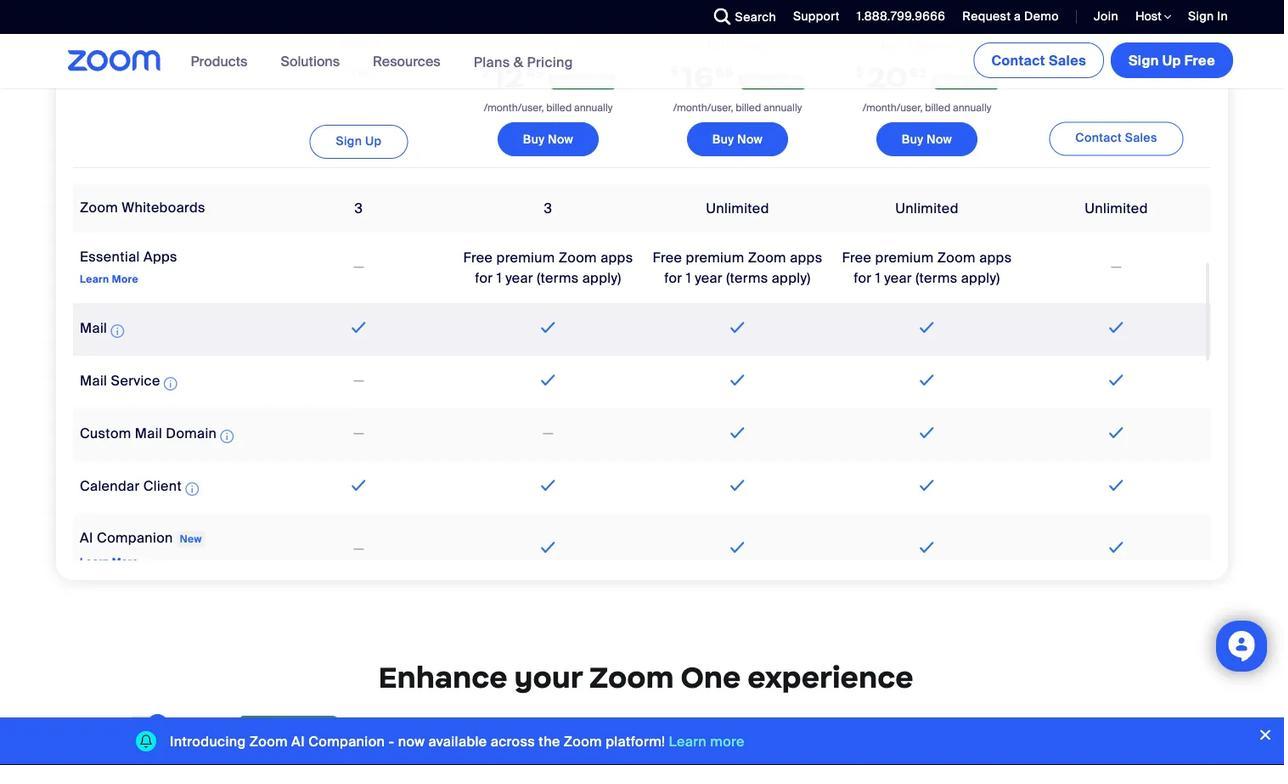 Task type: locate. For each thing, give the bounding box(es) containing it.
buy down $ 12 49 save 21%
[[523, 131, 545, 147]]

1 annually from the left
[[574, 101, 613, 114]]

2 cell from the left
[[454, 138, 643, 177]]

learn
[[80, 273, 109, 286], [80, 555, 109, 569], [669, 733, 707, 751]]

now down "$ 16 66 save 16%"
[[738, 131, 763, 147]]

0 vertical spatial learn
[[80, 273, 109, 286]]

$ for 12
[[481, 64, 490, 80]]

3 buy now link from the left
[[877, 123, 978, 157]]

buy now
[[523, 131, 574, 147], [713, 131, 763, 147], [902, 131, 953, 147]]

0 vertical spatial sales
[[1050, 51, 1087, 69]]

1 vertical spatial contact sales link
[[1050, 122, 1184, 156]]

0 horizontal spatial annually
[[574, 101, 613, 114]]

1 (terms from the left
[[537, 270, 579, 287]]

save
[[554, 74, 583, 89], [744, 74, 773, 89], [937, 74, 966, 89], [245, 717, 274, 732]]

/month/user, billed annually for 16
[[674, 101, 803, 114]]

apply)
[[583, 270, 622, 287], [772, 270, 811, 287], [962, 270, 1001, 287]]

contact sales link
[[974, 42, 1105, 78], [1050, 122, 1184, 156]]

ai down to
[[292, 733, 305, 751]]

business for business
[[708, 35, 768, 53]]

1 horizontal spatial billed
[[736, 101, 762, 114]]

annually down $ 20 83 save 16%
[[954, 101, 992, 114]]

buy now link down $ 12 49 save 21%
[[498, 123, 599, 157]]

0 vertical spatial contact
[[992, 51, 1046, 69]]

ai inside ai companion learn more
[[80, 529, 93, 547]]

annually for 20
[[954, 101, 992, 114]]

now down $ 20 83 save 16%
[[927, 131, 953, 147]]

3 buy from the left
[[902, 131, 924, 147]]

0 horizontal spatial (terms
[[537, 270, 579, 287]]

/month/user, down 20
[[863, 101, 923, 114]]

1 vertical spatial more
[[112, 555, 138, 569]]

2 horizontal spatial for
[[854, 270, 872, 287]]

2 horizontal spatial (terms
[[916, 270, 958, 287]]

$ left 16
[[670, 64, 679, 80]]

contact sales link down meetings 'navigation'
[[1050, 122, 1184, 156]]

3 unlimited from the left
[[1085, 200, 1149, 217]]

1 horizontal spatial now
[[738, 131, 763, 147]]

0 vertical spatial more
[[112, 273, 138, 286]]

meetings navigation
[[971, 34, 1237, 82]]

1 horizontal spatial apply)
[[772, 270, 811, 287]]

learn more link for ai
[[80, 555, 138, 569]]

search
[[736, 9, 777, 25]]

$ left 12 at the left top
[[481, 64, 490, 80]]

up for sign up
[[365, 133, 382, 149]]

apps
[[601, 249, 634, 267], [790, 249, 823, 267], [980, 249, 1013, 267]]

now down $ 12 49 save 21%
[[548, 131, 574, 147]]

buy now link down "$ 16 66 save 16%"
[[687, 123, 789, 157]]

1 horizontal spatial business
[[881, 35, 942, 53]]

1 learn more link from the top
[[80, 273, 138, 286]]

5 cell from the left
[[1022, 138, 1212, 177]]

0 horizontal spatial free premium zoom apps for 1 year (terms apply)
[[464, 249, 634, 287]]

learn more link
[[80, 273, 138, 286], [80, 555, 138, 569]]

banner containing contact sales
[[48, 34, 1237, 90]]

companion down calendar client application
[[97, 529, 173, 547]]

1 vertical spatial sign
[[1129, 51, 1160, 69]]

0 vertical spatial not included image
[[351, 257, 367, 277]]

/month/user, billed annually down "$ 16 66 save 16%"
[[674, 101, 803, 114]]

1 horizontal spatial free premium zoom apps for 1 year (terms apply)
[[653, 249, 823, 287]]

not included image
[[1109, 257, 1125, 277], [351, 371, 367, 391], [540, 424, 557, 444]]

0 horizontal spatial unlimited
[[706, 200, 770, 217]]

1 more from the top
[[112, 273, 138, 286]]

0 horizontal spatial buy
[[523, 131, 545, 147]]

save left up
[[245, 717, 274, 732]]

2 for from the left
[[665, 270, 683, 287]]

billed for 12
[[547, 101, 572, 114]]

1 unlimited from the left
[[706, 200, 770, 217]]

1 vertical spatial contact sales
[[1076, 130, 1158, 146]]

2 horizontal spatial free premium zoom apps for 1 year (terms apply)
[[843, 249, 1013, 287]]

buy for 20
[[902, 131, 924, 147]]

0 horizontal spatial apps
[[601, 249, 634, 267]]

client
[[143, 477, 182, 495]]

1 horizontal spatial buy
[[713, 131, 735, 147]]

$ 12 49 save 21%
[[481, 58, 611, 95]]

learn left more
[[669, 733, 707, 751]]

mail inside application
[[80, 319, 107, 337]]

mail
[[80, 319, 107, 337], [80, 372, 107, 390], [135, 425, 162, 443]]

free
[[1185, 51, 1216, 69], [345, 64, 373, 79], [464, 249, 493, 267], [653, 249, 683, 267], [843, 249, 872, 267]]

contact sales link down demo
[[974, 42, 1105, 78]]

1 horizontal spatial not included image
[[540, 424, 557, 444]]

2 horizontal spatial 16%
[[969, 74, 994, 89]]

1 horizontal spatial sign
[[1129, 51, 1160, 69]]

/month/user, down 12 at the left top
[[484, 101, 544, 114]]

sales down 'sign up free'
[[1126, 130, 1158, 146]]

3
[[355, 200, 363, 217], [544, 200, 553, 217]]

contact sales inside meetings 'navigation'
[[992, 51, 1087, 69]]

16% right 66
[[776, 74, 801, 89]]

save for 16
[[744, 74, 773, 89]]

buy down "$ 16 66 save 16%"
[[713, 131, 735, 147]]

2 horizontal spatial billed
[[926, 101, 951, 114]]

unlimited
[[706, 200, 770, 217], [896, 200, 959, 217], [1085, 200, 1149, 217]]

mail left mail icon
[[80, 319, 107, 337]]

/month/user, down 16
[[674, 101, 734, 114]]

1 vertical spatial learn more link
[[80, 555, 138, 569]]

billed down $ 12 49 save 21%
[[547, 101, 572, 114]]

3 /month/user, from the left
[[863, 101, 923, 114]]

0 vertical spatial up
[[1163, 51, 1182, 69]]

16% for 20
[[969, 74, 994, 89]]

business down "search" button
[[708, 35, 768, 53]]

contact
[[992, 51, 1046, 69], [1076, 130, 1123, 146]]

1 vertical spatial companion
[[309, 733, 385, 751]]

1 buy now from the left
[[523, 131, 574, 147]]

banner
[[48, 34, 1237, 90]]

3 buy now from the left
[[902, 131, 953, 147]]

1 vertical spatial not included image
[[351, 424, 367, 444]]

introducing zoom ai companion - now available across the zoom platform! learn more
[[170, 733, 745, 751]]

1
[[497, 270, 502, 287], [686, 270, 692, 287], [876, 270, 881, 287]]

annually down "$ 16 66 save 16%"
[[764, 101, 803, 114]]

solutions
[[281, 52, 340, 70]]

1 horizontal spatial apps
[[790, 249, 823, 267]]

/month/user,
[[484, 101, 544, 114], [674, 101, 734, 114], [863, 101, 923, 114]]

0 horizontal spatial ai
[[80, 529, 93, 547]]

0 horizontal spatial apply)
[[583, 270, 622, 287]]

learn down essential
[[80, 273, 109, 286]]

mail inside "application"
[[80, 372, 107, 390]]

2 now from the left
[[738, 131, 763, 147]]

1 horizontal spatial 16%
[[776, 74, 801, 89]]

sign
[[1189, 8, 1215, 24], [1129, 51, 1160, 69], [336, 133, 362, 149]]

save down pricing on the left of the page
[[554, 74, 583, 89]]

solutions button
[[281, 34, 348, 88]]

0 horizontal spatial /month/user,
[[484, 101, 544, 114]]

buy now link for 20
[[877, 123, 978, 157]]

1 vertical spatial mail
[[80, 372, 107, 390]]

more down calendar client application
[[112, 555, 138, 569]]

2 horizontal spatial unlimited
[[1085, 200, 1149, 217]]

16% inside $ 20 83 save 16%
[[969, 74, 994, 89]]

1 horizontal spatial for
[[665, 270, 683, 287]]

save right 66
[[744, 74, 773, 89]]

/month/user, billed annually
[[484, 101, 613, 114], [674, 101, 803, 114], [863, 101, 992, 114]]

now for 20
[[927, 131, 953, 147]]

0 horizontal spatial year
[[506, 270, 534, 287]]

1 horizontal spatial /month/user, billed annually
[[674, 101, 803, 114]]

1 not included image from the top
[[351, 257, 367, 277]]

learn inside essential apps learn more
[[80, 273, 109, 286]]

for
[[475, 270, 493, 287], [665, 270, 683, 287], [854, 270, 872, 287]]

up for sign up free
[[1163, 51, 1182, 69]]

more for companion
[[112, 555, 138, 569]]

2 horizontal spatial 1
[[876, 270, 881, 287]]

2 /month/user, billed annually from the left
[[674, 101, 803, 114]]

companion inside ai companion learn more
[[97, 529, 173, 547]]

2 horizontal spatial sign
[[1189, 8, 1215, 24]]

annually
[[178, 716, 237, 734]]

1 horizontal spatial companion
[[309, 733, 385, 751]]

$ inside "$ 16 66 save 16%"
[[670, 64, 679, 80]]

learn more link down calendar
[[80, 555, 138, 569]]

0 vertical spatial ai
[[80, 529, 93, 547]]

annually
[[574, 101, 613, 114], [764, 101, 803, 114], [954, 101, 992, 114]]

1 horizontal spatial up
[[1163, 51, 1182, 69]]

20
[[867, 58, 909, 95]]

16% down plus
[[969, 74, 994, 89]]

$ left 20
[[856, 64, 864, 80]]

0 horizontal spatial buy now link
[[498, 123, 599, 157]]

2 horizontal spatial year
[[885, 270, 913, 287]]

ai
[[80, 529, 93, 547], [292, 733, 305, 751]]

pricing
[[527, 53, 574, 71]]

2 annually from the left
[[764, 101, 803, 114]]

included image
[[537, 317, 560, 338], [727, 317, 749, 338], [1106, 317, 1128, 338], [537, 370, 560, 390], [727, 370, 749, 390], [916, 370, 939, 390], [727, 422, 749, 443], [916, 475, 939, 496], [916, 537, 939, 558], [1106, 537, 1128, 558]]

0 horizontal spatial not included image
[[351, 371, 367, 391]]

2 horizontal spatial /month/user,
[[863, 101, 923, 114]]

request a demo link
[[950, 0, 1064, 34], [963, 8, 1060, 24]]

zoom
[[80, 199, 118, 217], [559, 249, 597, 267], [749, 249, 787, 267], [938, 249, 976, 267], [590, 659, 674, 696], [250, 733, 288, 751], [564, 733, 603, 751]]

now
[[548, 131, 574, 147], [738, 131, 763, 147], [927, 131, 953, 147]]

more down essential
[[112, 273, 138, 286]]

companion
[[97, 529, 173, 547], [309, 733, 385, 751]]

3 for from the left
[[854, 270, 872, 287]]

0 horizontal spatial business
[[708, 35, 768, 53]]

plans
[[474, 53, 510, 71]]

2 /month/user, from the left
[[674, 101, 734, 114]]

contact down meetings 'navigation'
[[1076, 130, 1123, 146]]

3 now from the left
[[927, 131, 953, 147]]

zoom whiteboards
[[80, 199, 206, 217]]

1 horizontal spatial year
[[695, 270, 723, 287]]

buy now link down $ 20 83 save 16%
[[877, 123, 978, 157]]

save inside $ 20 83 save 16%
[[937, 74, 966, 89]]

free inside button
[[1185, 51, 1216, 69]]

0 vertical spatial companion
[[97, 529, 173, 547]]

2 3 from the left
[[544, 200, 553, 217]]

1 horizontal spatial (terms
[[727, 270, 769, 287]]

business for business plus
[[881, 35, 942, 53]]

sales down demo
[[1050, 51, 1087, 69]]

1 horizontal spatial 3
[[544, 200, 553, 217]]

2 more from the top
[[112, 555, 138, 569]]

2 billed from the left
[[736, 101, 762, 114]]

more inside ai companion learn more
[[112, 555, 138, 569]]

$ for 20
[[856, 64, 864, 80]]

1 horizontal spatial buy now link
[[687, 123, 789, 157]]

calendar client application
[[80, 477, 202, 500]]

0 horizontal spatial billed
[[547, 101, 572, 114]]

3 billed from the left
[[926, 101, 951, 114]]

0 horizontal spatial up
[[365, 133, 382, 149]]

1 3 from the left
[[355, 200, 363, 217]]

companion left the -
[[309, 733, 385, 751]]

0 horizontal spatial sign
[[336, 133, 362, 149]]

calendar
[[80, 477, 140, 495]]

2 vertical spatial mail
[[135, 425, 162, 443]]

buy
[[523, 131, 545, 147], [713, 131, 735, 147], [902, 131, 924, 147]]

buy down $ 20 83 save 16%
[[902, 131, 924, 147]]

up down product information navigation
[[365, 133, 382, 149]]

mail application
[[80, 319, 128, 342]]

buy now down "$ 16 66 save 16%"
[[713, 131, 763, 147]]

application
[[73, 25, 1212, 586]]

3 /month/user, billed annually from the left
[[863, 101, 992, 114]]

0 horizontal spatial sales
[[1050, 51, 1087, 69]]

mail left domain
[[135, 425, 162, 443]]

not included image
[[351, 257, 367, 277], [351, 424, 367, 444], [351, 539, 367, 559]]

sign in link
[[1176, 0, 1237, 34], [1189, 8, 1229, 24]]

2 business from the left
[[881, 35, 942, 53]]

2 horizontal spatial not included image
[[1109, 257, 1125, 277]]

2 vertical spatial sign
[[336, 133, 362, 149]]

2 horizontal spatial premium
[[876, 249, 934, 267]]

1 horizontal spatial /month/user,
[[674, 101, 734, 114]]

mail left service
[[80, 372, 107, 390]]

1.888.799.9666 button
[[844, 0, 950, 34], [857, 8, 946, 24]]

3 annually from the left
[[954, 101, 992, 114]]

2 horizontal spatial apply)
[[962, 270, 1001, 287]]

1 horizontal spatial $
[[670, 64, 679, 80]]

0 vertical spatial contact sales link
[[974, 42, 1105, 78]]

enterprise
[[1083, 36, 1152, 54]]

contact sales down meetings 'navigation'
[[1076, 130, 1158, 146]]

1 for from the left
[[475, 270, 493, 287]]

cell
[[264, 138, 454, 177], [454, 138, 643, 177], [643, 138, 833, 177], [833, 138, 1022, 177], [1022, 138, 1212, 177]]

0 horizontal spatial contact
[[992, 51, 1046, 69]]

/month/user, for 20
[[863, 101, 923, 114]]

2 learn more link from the top
[[80, 555, 138, 569]]

up inside button
[[1163, 51, 1182, 69]]

save inside $ 12 49 save 21%
[[554, 74, 583, 89]]

16% inside "$ 16 66 save 16%"
[[776, 74, 801, 89]]

more inside essential apps learn more
[[112, 273, 138, 286]]

application containing 12
[[73, 25, 1212, 586]]

1 vertical spatial learn
[[80, 555, 109, 569]]

save right 83
[[937, 74, 966, 89]]

billed
[[547, 101, 572, 114], [736, 101, 762, 114], [926, 101, 951, 114]]

$ 16 66 save 16%
[[670, 58, 801, 95]]

ai down calendar
[[80, 529, 93, 547]]

1 horizontal spatial premium
[[686, 249, 745, 267]]

business
[[708, 35, 768, 53], [881, 35, 942, 53]]

0 horizontal spatial buy now
[[523, 131, 574, 147]]

free premium zoom apps for 1 year (terms apply)
[[464, 249, 634, 287], [653, 249, 823, 287], [843, 249, 1013, 287]]

2 vertical spatial not included image
[[351, 539, 367, 559]]

2 horizontal spatial /month/user, billed annually
[[863, 101, 992, 114]]

0 horizontal spatial $
[[481, 64, 490, 80]]

contact inside meetings 'navigation'
[[992, 51, 1046, 69]]

1 horizontal spatial 1
[[686, 270, 692, 287]]

learn more link down essential
[[80, 273, 138, 286]]

1 horizontal spatial annually
[[764, 101, 803, 114]]

1 business from the left
[[708, 35, 768, 53]]

ai companion learn more
[[80, 529, 173, 569]]

16% right to
[[310, 717, 334, 732]]

sign inside button
[[1129, 51, 1160, 69]]

plans & pricing link
[[474, 53, 574, 71], [474, 53, 574, 71]]

0 horizontal spatial 16%
[[310, 717, 334, 732]]

0 vertical spatial sign
[[1189, 8, 1215, 24]]

buy now down $ 12 49 save 21%
[[523, 131, 574, 147]]

1 vertical spatial contact
[[1076, 130, 1123, 146]]

save inside "$ 16 66 save 16%"
[[744, 74, 773, 89]]

premium
[[497, 249, 555, 267], [686, 249, 745, 267], [876, 249, 934, 267]]

0 horizontal spatial now
[[548, 131, 574, 147]]

buy now for 12
[[523, 131, 574, 147]]

3 (terms from the left
[[916, 270, 958, 287]]

1 buy now link from the left
[[498, 123, 599, 157]]

49
[[526, 64, 545, 80]]

billed down $ 20 83 save 16%
[[926, 101, 951, 114]]

0 horizontal spatial /month/user, billed annually
[[484, 101, 613, 114]]

2 buy from the left
[[713, 131, 735, 147]]

1 billed from the left
[[547, 101, 572, 114]]

1 buy from the left
[[523, 131, 545, 147]]

2 $ from the left
[[670, 64, 679, 80]]

1 free premium zoom apps for 1 year (terms apply) from the left
[[464, 249, 634, 287]]

products button
[[191, 34, 255, 88]]

sign for sign in
[[1189, 8, 1215, 24]]

more
[[112, 273, 138, 286], [112, 555, 138, 569]]

sign for sign up free
[[1129, 51, 1160, 69]]

contact sales link inside meetings 'navigation'
[[974, 42, 1105, 78]]

pro
[[537, 35, 560, 53]]

buy now down $ 20 83 save 16%
[[902, 131, 953, 147]]

1 vertical spatial ai
[[292, 733, 305, 751]]

1 /month/user, billed annually from the left
[[484, 101, 613, 114]]

0 vertical spatial contact sales
[[992, 51, 1087, 69]]

1.888.799.9666
[[857, 8, 946, 24]]

2 horizontal spatial $
[[856, 64, 864, 80]]

0 horizontal spatial 3
[[355, 200, 363, 217]]

save for 20
[[937, 74, 966, 89]]

up down host dropdown button
[[1163, 51, 1182, 69]]

/month/user, billed annually down $ 20 83 save 16%
[[863, 101, 992, 114]]

billed for 16
[[736, 101, 762, 114]]

1 vertical spatial not included image
[[351, 371, 367, 391]]

1 apply) from the left
[[583, 270, 622, 287]]

contact down 'a'
[[992, 51, 1046, 69]]

sign in
[[1189, 8, 1229, 24]]

included image
[[348, 317, 370, 338], [916, 317, 939, 338], [1106, 370, 1128, 390], [916, 422, 939, 443], [1106, 422, 1128, 443], [348, 475, 370, 496], [537, 475, 560, 496], [727, 475, 749, 496], [1106, 475, 1128, 496], [537, 537, 560, 558], [727, 537, 749, 558]]

$ inside $ 20 83 save 16%
[[856, 64, 864, 80]]

0 vertical spatial mail
[[80, 319, 107, 337]]

billed down "$ 16 66 save 16%"
[[736, 101, 762, 114]]

2 buy now link from the left
[[687, 123, 789, 157]]

business up 83
[[881, 35, 942, 53]]

buy now for 20
[[902, 131, 953, 147]]

join link
[[1082, 0, 1124, 34], [1095, 8, 1119, 24]]

learn more link
[[669, 733, 745, 751]]

0 vertical spatial not included image
[[1109, 257, 1125, 277]]

3 $ from the left
[[856, 64, 864, 80]]

1 $ from the left
[[481, 64, 490, 80]]

mail for mail service
[[80, 372, 107, 390]]

2 horizontal spatial now
[[927, 131, 953, 147]]

$ inside $ 12 49 save 21%
[[481, 64, 490, 80]]

learn down calendar
[[80, 555, 109, 569]]

3 not included image from the top
[[351, 539, 367, 559]]

year
[[506, 270, 534, 287], [695, 270, 723, 287], [885, 270, 913, 287]]

1 horizontal spatial buy now
[[713, 131, 763, 147]]

annually for 12
[[574, 101, 613, 114]]

now for 16
[[738, 131, 763, 147]]

mail inside application
[[135, 425, 162, 443]]

annually save up to 16%
[[178, 716, 334, 734]]

1 now from the left
[[548, 131, 574, 147]]

save inside annually save up to 16%
[[245, 717, 274, 732]]

1 horizontal spatial unlimited
[[896, 200, 959, 217]]

2 unlimited from the left
[[896, 200, 959, 217]]

buy now link for 16
[[687, 123, 789, 157]]

learn for essential
[[80, 273, 109, 286]]

(terms
[[537, 270, 579, 287], [727, 270, 769, 287], [916, 270, 958, 287]]

a
[[1015, 8, 1022, 24]]

contact sales down demo
[[992, 51, 1087, 69]]

annually down "21%" on the top of page
[[574, 101, 613, 114]]

learn more link for essential
[[80, 273, 138, 286]]

2 buy now from the left
[[713, 131, 763, 147]]

learn inside ai companion learn more
[[80, 555, 109, 569]]

1 vertical spatial up
[[365, 133, 382, 149]]

1 /month/user, from the left
[[484, 101, 544, 114]]

up
[[1163, 51, 1182, 69], [365, 133, 382, 149]]

/month/user, billed annually down $ 12 49 save 21%
[[484, 101, 613, 114]]

16%
[[776, 74, 801, 89], [969, 74, 994, 89], [310, 717, 334, 732]]

1 vertical spatial sales
[[1126, 130, 1158, 146]]

0 horizontal spatial 1
[[497, 270, 502, 287]]



Task type: vqa. For each thing, say whether or not it's contained in the screenshot.


Task type: describe. For each thing, give the bounding box(es) containing it.
platform!
[[606, 733, 666, 751]]

custom mail domain
[[80, 425, 217, 443]]

buy for 16
[[713, 131, 735, 147]]

1 apps from the left
[[601, 249, 634, 267]]

sign up free button
[[1112, 42, 1234, 78]]

one
[[681, 659, 741, 696]]

up
[[277, 717, 292, 732]]

2 premium from the left
[[686, 249, 745, 267]]

search button
[[702, 0, 781, 34]]

2 (terms from the left
[[727, 270, 769, 287]]

enhance
[[379, 659, 508, 696]]

learn for ai
[[80, 555, 109, 569]]

essential
[[80, 248, 140, 266]]

83
[[910, 64, 928, 80]]

not included image for apps
[[351, 257, 367, 277]]

now for 12
[[548, 131, 574, 147]]

resources
[[373, 52, 441, 70]]

sign up free
[[1129, 51, 1216, 69]]

plus
[[946, 35, 974, 53]]

2 apply) from the left
[[772, 270, 811, 287]]

team chat image
[[154, 149, 167, 170]]

1 horizontal spatial sales
[[1126, 130, 1158, 146]]

calendar client image
[[185, 479, 199, 500]]

21%
[[586, 74, 611, 89]]

service
[[111, 372, 160, 390]]

mail for mail
[[80, 319, 107, 337]]

monthly
[[64, 716, 118, 734]]

apps
[[144, 248, 178, 266]]

3 1 from the left
[[876, 270, 881, 287]]

calendar client
[[80, 477, 182, 495]]

host button
[[1136, 8, 1172, 25]]

mail service application
[[80, 372, 181, 394]]

available
[[429, 733, 487, 751]]

&
[[514, 53, 524, 71]]

/month/user, billed annually for 20
[[863, 101, 992, 114]]

sales inside meetings 'navigation'
[[1050, 51, 1087, 69]]

in
[[1218, 8, 1229, 24]]

16% inside annually save up to 16%
[[310, 717, 334, 732]]

/month/user, for 12
[[484, 101, 544, 114]]

sign for sign up
[[336, 133, 362, 149]]

4 cell from the left
[[833, 138, 1022, 177]]

product information navigation
[[178, 34, 586, 90]]

more
[[711, 733, 745, 751]]

1 year from the left
[[506, 270, 534, 287]]

2 not included image from the top
[[351, 424, 367, 444]]

1 horizontal spatial ai
[[292, 733, 305, 751]]

zoom logo image
[[68, 50, 161, 71]]

66
[[716, 64, 735, 80]]

billed for 20
[[926, 101, 951, 114]]

custom mail domain application
[[80, 425, 237, 447]]

enhance your zoom one experience
[[379, 659, 914, 696]]

mail service
[[80, 372, 160, 390]]

plans & pricing
[[474, 53, 574, 71]]

your
[[515, 659, 583, 696]]

business plus
[[881, 35, 974, 53]]

essential apps learn more
[[80, 248, 178, 286]]

3 free premium zoom apps for 1 year (terms apply) from the left
[[843, 249, 1013, 287]]

1 premium from the left
[[497, 249, 555, 267]]

1 cell from the left
[[264, 138, 454, 177]]

2 vertical spatial learn
[[669, 733, 707, 751]]

demo
[[1025, 8, 1060, 24]]

$ 20 83 save 16%
[[856, 58, 994, 95]]

request a demo
[[963, 8, 1060, 24]]

1 horizontal spatial contact
[[1076, 130, 1123, 146]]

experience
[[748, 659, 914, 696]]

host
[[1136, 8, 1165, 24]]

2 vertical spatial not included image
[[540, 424, 557, 444]]

save for 12
[[554, 74, 583, 89]]

mail service image
[[164, 374, 177, 394]]

now
[[398, 733, 425, 751]]

sign up
[[336, 133, 382, 149]]

2 free premium zoom apps for 1 year (terms apply) from the left
[[653, 249, 823, 287]]

mail image
[[111, 321, 124, 342]]

products
[[191, 52, 248, 70]]

12
[[492, 58, 525, 95]]

2 year from the left
[[695, 270, 723, 287]]

3 cell from the left
[[643, 138, 833, 177]]

more for apps
[[112, 273, 138, 286]]

buy now link for 12
[[498, 123, 599, 157]]

2 1 from the left
[[686, 270, 692, 287]]

introducing
[[170, 733, 246, 751]]

3 year from the left
[[885, 270, 913, 287]]

annually for 16
[[764, 101, 803, 114]]

basic
[[341, 33, 377, 51]]

to
[[295, 717, 306, 732]]

16% for 16
[[776, 74, 801, 89]]

request
[[963, 8, 1012, 24]]

2 apps from the left
[[790, 249, 823, 267]]

$ for 16
[[670, 64, 679, 80]]

custom
[[80, 425, 131, 443]]

buy now for 16
[[713, 131, 763, 147]]

3 apps from the left
[[980, 249, 1013, 267]]

join
[[1095, 8, 1119, 24]]

across
[[491, 733, 536, 751]]

not included image for companion
[[351, 539, 367, 559]]

support
[[794, 8, 840, 24]]

the
[[539, 733, 561, 751]]

3 apply) from the left
[[962, 270, 1001, 287]]

whiteboards
[[122, 199, 206, 217]]

sign up link
[[310, 125, 408, 159]]

domain
[[166, 425, 217, 443]]

1 1 from the left
[[497, 270, 502, 287]]

buy for 12
[[523, 131, 545, 147]]

resources button
[[373, 34, 448, 88]]

/month/user, for 16
[[674, 101, 734, 114]]

16
[[681, 58, 715, 95]]

custom mail domain image
[[220, 427, 234, 447]]

3 premium from the left
[[876, 249, 934, 267]]

-
[[389, 733, 395, 751]]

/month/user, billed annually for 12
[[484, 101, 613, 114]]



